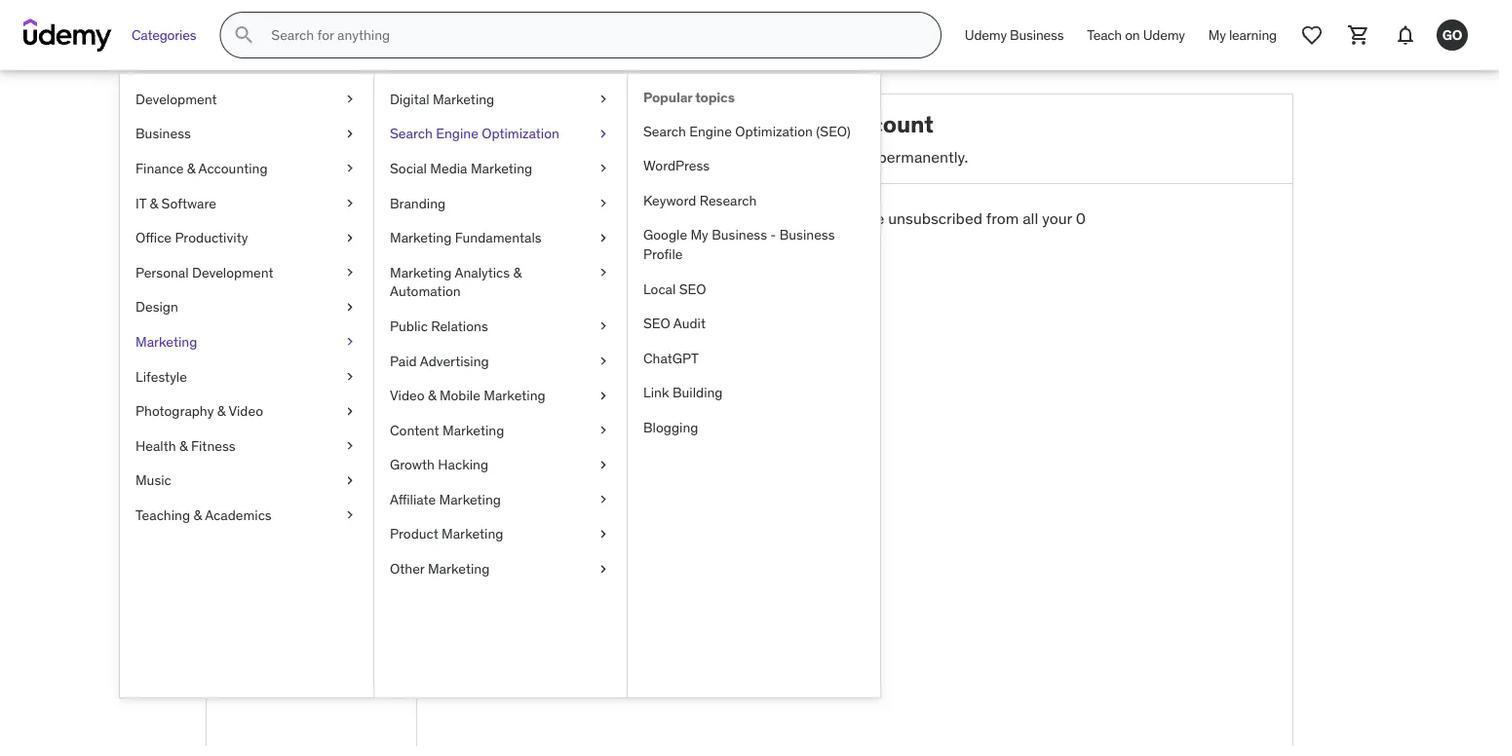 Task type: vqa. For each thing, say whether or not it's contained in the screenshot.
marketing in the 'link'
yes



Task type: describe. For each thing, give the bounding box(es) containing it.
marketing down product marketing
[[428, 560, 490, 578]]

account,
[[749, 208, 808, 228]]

-
[[770, 226, 776, 244]]

search for search engine optimization (seo)
[[643, 122, 686, 140]]

optimization for search engine optimization
[[482, 125, 559, 142]]

& for software
[[150, 194, 158, 212]]

xsmall image for music
[[342, 471, 358, 490]]

my learning
[[1208, 26, 1277, 44]]

marketing link
[[120, 325, 373, 359]]

xsmall image for digital marketing
[[596, 90, 611, 109]]

paid advertising link
[[374, 344, 627, 379]]

accounting
[[198, 160, 268, 177]]

permanently.
[[878, 146, 968, 166]]

api
[[222, 526, 247, 546]]

gary
[[264, 242, 297, 262]]

public
[[259, 289, 301, 309]]

(seo)
[[816, 122, 851, 140]]

social media marketing link
[[374, 151, 627, 186]]

0
[[1076, 208, 1086, 228]]

academics
[[205, 506, 272, 524]]

marketing down affiliate marketing
[[442, 526, 503, 543]]

your for you
[[715, 208, 745, 228]]

account
[[842, 109, 934, 138]]

xsmall image for marketing fundamentals
[[596, 228, 611, 248]]

audit
[[673, 315, 706, 332]]

clients
[[250, 526, 296, 546]]

teaching
[[135, 506, 190, 524]]

xsmall image for finance & accounting
[[342, 159, 358, 178]]

& for mobile
[[428, 387, 436, 404]]

xsmall image for marketing analytics & automation
[[596, 263, 611, 282]]

& for fitness
[[179, 437, 188, 455]]

mobile
[[440, 387, 480, 404]]

product marketing link
[[374, 517, 627, 552]]

fitness
[[191, 437, 235, 455]]

2 you from the left
[[812, 208, 837, 228]]

marketing down hacking
[[439, 491, 501, 508]]

marketing down branding
[[390, 229, 452, 246]]

if you close your account, you will be unsubscribed from all your 0 courses, and will lose access forever.
[[562, 208, 1086, 250]]

xsmall image for personal development
[[342, 263, 358, 282]]

xsmall image for business
[[342, 124, 358, 143]]

public relations
[[390, 317, 488, 335]]

access
[[713, 230, 761, 250]]

udemy image
[[23, 19, 112, 52]]

api clients link
[[207, 522, 416, 551]]

xsmall image for growth hacking
[[596, 456, 611, 475]]

marketing down search engine optimization link
[[471, 160, 532, 177]]

lifestyle link
[[120, 359, 373, 394]]

popular
[[643, 89, 692, 106]]

1 vertical spatial close
[[741, 146, 781, 166]]

search engine optimization element
[[627, 74, 880, 698]]

close account button
[[562, 267, 689, 314]]

finance
[[135, 160, 184, 177]]

xsmall image for lifestyle
[[342, 367, 358, 386]]

chatgpt link
[[628, 341, 880, 376]]

design
[[135, 298, 178, 316]]

teach
[[1087, 26, 1122, 44]]

on
[[1125, 26, 1140, 44]]

profile
[[643, 245, 683, 263]]

google my business - business profile
[[643, 226, 835, 263]]

2 horizontal spatial your
[[1042, 208, 1072, 228]]

account inside button
[[618, 280, 677, 300]]

product
[[390, 526, 438, 543]]

marketing down "video & mobile marketing"
[[443, 421, 504, 439]]

health & fitness
[[135, 437, 235, 455]]

google
[[643, 226, 687, 244]]

chatgpt
[[643, 349, 699, 367]]

health
[[135, 437, 176, 455]]

it & software
[[135, 194, 216, 212]]

finance & accounting
[[135, 160, 268, 177]]

public
[[390, 317, 428, 335]]

view
[[222, 289, 255, 309]]

music
[[135, 472, 171, 489]]

search engine optimization link
[[374, 117, 627, 151]]

development inside "link"
[[192, 264, 273, 281]]

productivity
[[175, 229, 248, 246]]

personal development
[[135, 264, 273, 281]]

research
[[700, 192, 757, 209]]

2 udemy from the left
[[1143, 26, 1185, 44]]

content
[[390, 421, 439, 439]]

growth hacking link
[[374, 448, 627, 483]]

& for video
[[217, 402, 226, 420]]

Search for anything text field
[[267, 19, 917, 52]]

media
[[430, 160, 467, 177]]

google my business - business profile link
[[628, 218, 880, 272]]

from
[[986, 208, 1019, 228]]

marketing analytics & automation link
[[374, 255, 627, 309]]

1 udemy from the left
[[965, 26, 1007, 44]]

subscriptions payment methods
[[222, 408, 349, 457]]

office productivity link
[[120, 221, 373, 255]]

close account close your account permanently.
[[741, 109, 968, 166]]

0 vertical spatial development
[[135, 90, 217, 108]]

local seo
[[643, 280, 706, 298]]

keyword
[[643, 192, 696, 209]]

video inside the photography & video link
[[229, 402, 263, 420]]

xsmall image for affiliate marketing
[[596, 490, 611, 509]]

xsmall image for health & fitness
[[342, 437, 358, 456]]

product marketing
[[390, 526, 503, 543]]

categories button
[[120, 12, 208, 58]]

submit search image
[[232, 23, 256, 47]]

subscriptions
[[222, 408, 318, 428]]

categories
[[132, 26, 196, 44]]

close for account
[[776, 109, 838, 138]]

udemy business link
[[953, 12, 1075, 58]]

digital marketing
[[390, 90, 494, 108]]

marketing up the lifestyle
[[135, 333, 197, 351]]

1 horizontal spatial seo
[[679, 280, 706, 298]]

branding link
[[374, 186, 627, 221]]

& inside marketing analytics & automation
[[513, 264, 522, 281]]

xsmall image for search engine optimization
[[596, 124, 611, 143]]

xsmall image for paid advertising
[[596, 352, 611, 371]]

xsmall image for video & mobile marketing
[[596, 386, 611, 405]]

profile
[[305, 289, 349, 309]]

marketing inside marketing analytics & automation
[[390, 264, 452, 281]]

my inside google my business - business profile
[[691, 226, 708, 244]]

xsmall image for social media marketing
[[596, 159, 611, 178]]

teaching & academics link
[[120, 498, 373, 533]]

methods
[[287, 437, 349, 457]]

photography & video
[[135, 402, 263, 420]]

close for account
[[574, 280, 615, 300]]

paid advertising
[[390, 352, 489, 370]]



Task type: locate. For each thing, give the bounding box(es) containing it.
health & fitness link
[[120, 429, 373, 463]]

close up wordpress link at the top of the page
[[776, 109, 838, 138]]

& right analytics
[[513, 264, 522, 281]]

xsmall image for branding
[[596, 194, 611, 213]]

keyword research
[[643, 192, 757, 209]]

xsmall image inside finance & accounting link
[[342, 159, 358, 178]]

automation
[[390, 283, 461, 300]]

my right google
[[691, 226, 708, 244]]

0 vertical spatial close
[[776, 109, 838, 138]]

0 horizontal spatial my
[[691, 226, 708, 244]]

& inside "link"
[[179, 437, 188, 455]]

marketing fundamentals link
[[374, 221, 627, 255]]

unsubscribed
[[888, 208, 982, 228]]

& for academics
[[193, 506, 202, 524]]

branding
[[390, 194, 446, 212]]

xsmall image inside office productivity link
[[342, 228, 358, 248]]

development link
[[120, 82, 373, 117]]

wordpress
[[643, 157, 710, 174]]

will right and
[[654, 230, 677, 250]]

search down the popular
[[643, 122, 686, 140]]

1 horizontal spatial video
[[390, 387, 425, 404]]

& right it
[[150, 194, 158, 212]]

personal development link
[[120, 255, 373, 290]]

marketing analytics & automation
[[390, 264, 522, 300]]

affiliate marketing link
[[374, 483, 627, 517]]

& left mobile
[[428, 387, 436, 404]]

1 vertical spatial my
[[691, 226, 708, 244]]

digital
[[390, 90, 429, 108]]

xsmall image inside lifestyle link
[[342, 367, 358, 386]]

1 vertical spatial will
[[654, 230, 677, 250]]

growth hacking
[[390, 456, 488, 474]]

0 vertical spatial account
[[818, 146, 874, 166]]

business left - at the right
[[712, 226, 767, 244]]

fundamentals
[[455, 229, 542, 246]]

xsmall image inside search engine optimization link
[[596, 124, 611, 143]]

1 horizontal spatial my
[[1208, 26, 1226, 44]]

optimization for search engine optimization (seo)
[[735, 122, 813, 140]]

you up forever.
[[812, 208, 837, 228]]

xsmall image inside health & fitness "link"
[[342, 437, 358, 456]]

your up access
[[715, 208, 745, 228]]

0 horizontal spatial your
[[715, 208, 745, 228]]

close down search engine optimization (seo)
[[741, 146, 781, 166]]

& right health
[[179, 437, 188, 455]]

go
[[1442, 26, 1462, 43]]

xsmall image inside product marketing link
[[596, 525, 611, 544]]

popular topics
[[643, 89, 735, 106]]

1 you from the left
[[646, 208, 671, 228]]

close inside button
[[574, 280, 615, 300]]

relations
[[431, 317, 488, 335]]

xsmall image inside music link
[[342, 471, 358, 490]]

design link
[[120, 290, 373, 325]]

blogging link
[[628, 410, 880, 445]]

0 horizontal spatial video
[[229, 402, 263, 420]]

teach on udemy
[[1087, 26, 1185, 44]]

account
[[818, 146, 874, 166], [618, 280, 677, 300]]

business right - at the right
[[779, 226, 835, 244]]

your down search engine optimization (seo)
[[784, 146, 814, 166]]

finance & accounting link
[[120, 151, 373, 186]]

payment
[[222, 437, 284, 457]]

account inside close account close your account permanently.
[[818, 146, 874, 166]]

video down lifestyle link
[[229, 402, 263, 420]]

search for search engine optimization
[[390, 125, 433, 142]]

teach on udemy link
[[1075, 12, 1197, 58]]

business left teach
[[1010, 26, 1064, 44]]

xsmall image
[[342, 90, 358, 109], [596, 124, 611, 143], [342, 159, 358, 178], [596, 228, 611, 248], [342, 263, 358, 282], [596, 263, 611, 282], [342, 298, 358, 317], [596, 317, 611, 336], [342, 333, 358, 352], [596, 352, 611, 371], [342, 367, 358, 386], [342, 402, 358, 421], [596, 490, 611, 509], [596, 525, 611, 544], [596, 560, 611, 579]]

if
[[633, 208, 642, 228]]

search
[[643, 122, 686, 140], [390, 125, 433, 142]]

optimization up wordpress link at the top of the page
[[735, 122, 813, 140]]

you right if
[[646, 208, 671, 228]]

xsmall image inside it & software link
[[342, 194, 358, 213]]

development
[[135, 90, 217, 108], [192, 264, 273, 281]]

link
[[643, 384, 669, 402]]

search down digital
[[390, 125, 433, 142]]

0 horizontal spatial search
[[390, 125, 433, 142]]

xsmall image inside development link
[[342, 90, 358, 109]]

marketing up automation
[[390, 264, 452, 281]]

gary orlando
[[264, 242, 359, 262]]

other marketing link
[[374, 552, 627, 587]]

& right teaching
[[193, 506, 202, 524]]

xsmall image for design
[[342, 298, 358, 317]]

1 vertical spatial development
[[192, 264, 273, 281]]

local
[[643, 280, 676, 298]]

link building link
[[628, 376, 880, 410]]

my left learning
[[1208, 26, 1226, 44]]

1 horizontal spatial you
[[812, 208, 837, 228]]

affiliate
[[390, 491, 436, 508]]

close down 'courses,'
[[574, 280, 615, 300]]

it
[[135, 194, 146, 212]]

xsmall image inside teaching & academics link
[[342, 506, 358, 525]]

xsmall image inside the social media marketing link
[[596, 159, 611, 178]]

your for account
[[784, 146, 814, 166]]

close account
[[574, 280, 677, 300]]

your
[[784, 146, 814, 166], [715, 208, 745, 228], [1042, 208, 1072, 228]]

engine for search engine optimization
[[436, 125, 478, 142]]

notifications link
[[207, 492, 416, 522]]

xsmall image for content marketing
[[596, 421, 611, 440]]

photography
[[135, 402, 214, 420]]

search engine optimization (seo)
[[643, 122, 851, 140]]

learning
[[1229, 26, 1277, 44]]

0 vertical spatial seo
[[679, 280, 706, 298]]

seo right local
[[679, 280, 706, 298]]

0 vertical spatial will
[[840, 208, 863, 228]]

engine down topics
[[689, 122, 732, 140]]

1 horizontal spatial search
[[643, 122, 686, 140]]

xsmall image for photography & video
[[342, 402, 358, 421]]

xsmall image inside the paid advertising link
[[596, 352, 611, 371]]

keyword research link
[[628, 183, 880, 218]]

xsmall image inside business link
[[342, 124, 358, 143]]

engine up 'social media marketing'
[[436, 125, 478, 142]]

forever.
[[765, 230, 817, 250]]

orlando
[[301, 242, 359, 262]]

video & mobile marketing link
[[374, 379, 627, 413]]

your inside close account close your account permanently.
[[784, 146, 814, 166]]

0 horizontal spatial optimization
[[482, 125, 559, 142]]

marketing down the paid advertising link
[[484, 387, 545, 404]]

social media marketing
[[390, 160, 532, 177]]

xsmall image
[[596, 90, 611, 109], [342, 124, 358, 143], [596, 159, 611, 178], [342, 194, 358, 213], [596, 194, 611, 213], [342, 228, 358, 248], [596, 386, 611, 405], [596, 421, 611, 440], [342, 437, 358, 456], [596, 456, 611, 475], [342, 471, 358, 490], [342, 506, 358, 525]]

xsmall image for other marketing
[[596, 560, 611, 579]]

xsmall image inside public relations link
[[596, 317, 611, 336]]

0 horizontal spatial udemy
[[965, 26, 1007, 44]]

0 horizontal spatial will
[[654, 230, 677, 250]]

xsmall image inside branding link
[[596, 194, 611, 213]]

& up 'fitness'
[[217, 402, 226, 420]]

marketing fundamentals
[[390, 229, 542, 246]]

office
[[135, 229, 172, 246]]

subscriptions link
[[207, 403, 416, 433]]

marketing up search engine optimization
[[433, 90, 494, 108]]

engine for search engine optimization (seo)
[[689, 122, 732, 140]]

xsmall image for marketing
[[342, 333, 358, 352]]

xsmall image inside "content marketing" link
[[596, 421, 611, 440]]

notifications image
[[1394, 23, 1417, 47]]

account down profile
[[618, 280, 677, 300]]

courses,
[[562, 230, 621, 250]]

development down categories dropdown button
[[135, 90, 217, 108]]

0 horizontal spatial you
[[646, 208, 671, 228]]

xsmall image inside marketing analytics & automation link
[[596, 263, 611, 282]]

xsmall image inside 'personal development' "link"
[[342, 263, 358, 282]]

0 vertical spatial my
[[1208, 26, 1226, 44]]

xsmall image inside the growth hacking link
[[596, 456, 611, 475]]

business link
[[120, 117, 373, 151]]

xsmall image inside marketing link
[[342, 333, 358, 352]]

xsmall image for office productivity
[[342, 228, 358, 248]]

0 horizontal spatial account
[[618, 280, 677, 300]]

video & mobile marketing
[[390, 387, 545, 404]]

account down (seo)
[[818, 146, 874, 166]]

lifestyle
[[135, 368, 187, 385]]

1 horizontal spatial optimization
[[735, 122, 813, 140]]

lose
[[681, 230, 709, 250]]

music link
[[120, 463, 373, 498]]

close
[[674, 208, 711, 228]]

xsmall image inside digital marketing link
[[596, 90, 611, 109]]

xsmall image for development
[[342, 90, 358, 109]]

xsmall image inside affiliate marketing link
[[596, 490, 611, 509]]

will left "be"
[[840, 208, 863, 228]]

notifications api clients
[[222, 497, 311, 546]]

0 horizontal spatial seo
[[643, 315, 670, 332]]

public relations link
[[374, 309, 627, 344]]

1 horizontal spatial engine
[[689, 122, 732, 140]]

my learning link
[[1197, 12, 1289, 58]]

0 horizontal spatial engine
[[436, 125, 478, 142]]

search engine optimization
[[390, 125, 559, 142]]

business
[[1010, 26, 1064, 44], [135, 125, 191, 142], [712, 226, 767, 244], [779, 226, 835, 244]]

optimization down digital marketing link
[[482, 125, 559, 142]]

it & software link
[[120, 186, 373, 221]]

1 vertical spatial seo
[[643, 315, 670, 332]]

xsmall image inside design link
[[342, 298, 358, 317]]

marketing
[[433, 90, 494, 108], [471, 160, 532, 177], [390, 229, 452, 246], [390, 264, 452, 281], [135, 333, 197, 351], [484, 387, 545, 404], [443, 421, 504, 439], [439, 491, 501, 508], [442, 526, 503, 543], [428, 560, 490, 578]]

1 horizontal spatial udemy
[[1143, 26, 1185, 44]]

your left 0
[[1042, 208, 1072, 228]]

local seo link
[[628, 272, 880, 306]]

seo left audit
[[643, 315, 670, 332]]

xsmall image for teaching & academics
[[342, 506, 358, 525]]

& right finance
[[187, 160, 195, 177]]

paid
[[390, 352, 417, 370]]

xsmall image inside the photography & video link
[[342, 402, 358, 421]]

analytics
[[455, 264, 510, 281]]

business up finance
[[135, 125, 191, 142]]

1 horizontal spatial will
[[840, 208, 863, 228]]

xsmall image for public relations
[[596, 317, 611, 336]]

xsmall image inside marketing fundamentals link
[[596, 228, 611, 248]]

xsmall image inside the video & mobile marketing link
[[596, 386, 611, 405]]

development up view
[[192, 264, 273, 281]]

xsmall image inside other marketing link
[[596, 560, 611, 579]]

personal
[[135, 264, 189, 281]]

content marketing
[[390, 421, 504, 439]]

will
[[840, 208, 863, 228], [654, 230, 677, 250]]

wishlist image
[[1300, 23, 1324, 47]]

& for accounting
[[187, 160, 195, 177]]

1 vertical spatial account
[[618, 280, 677, 300]]

optimization
[[735, 122, 813, 140], [482, 125, 559, 142]]

payment methods link
[[207, 433, 416, 463]]

1 horizontal spatial account
[[818, 146, 874, 166]]

notifications
[[222, 497, 311, 517]]

shopping cart with 0 items image
[[1347, 23, 1370, 47]]

engine
[[689, 122, 732, 140], [436, 125, 478, 142]]

1 horizontal spatial your
[[784, 146, 814, 166]]

view public profile
[[222, 289, 349, 309]]

xsmall image for it & software
[[342, 194, 358, 213]]

video down paid
[[390, 387, 425, 404]]

xsmall image for product marketing
[[596, 525, 611, 544]]

2 vertical spatial close
[[574, 280, 615, 300]]



